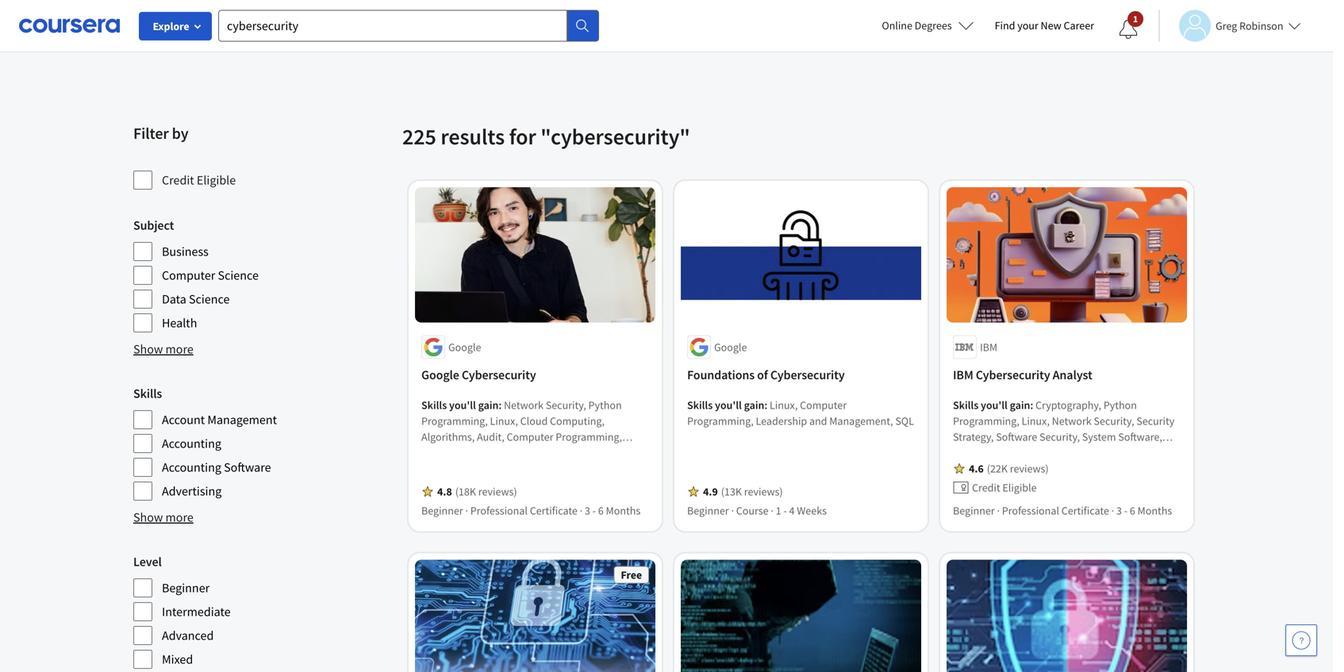 Task type: vqa. For each thing, say whether or not it's contained in the screenshot.
5th · from left
yes



Task type: describe. For each thing, give the bounding box(es) containing it.
4.6
[[969, 461, 984, 476]]

subject
[[133, 217, 174, 233]]

show more for advertising
[[133, 509, 193, 525]]

leadership
[[756, 414, 807, 428]]

account management
[[162, 412, 277, 428]]

google cybersecurity link
[[421, 365, 649, 384]]

computer inside subject group
[[162, 267, 215, 283]]

2 gain from the left
[[744, 398, 764, 412]]

foundations of cybersecurity
[[687, 367, 845, 383]]

online degrees button
[[869, 8, 987, 43]]

4.8 (18k reviews)
[[437, 484, 517, 499]]

science for computer science
[[218, 267, 259, 283]]

you'll for ibm
[[981, 398, 1008, 412]]

2 professional from the left
[[1002, 503, 1059, 518]]

results
[[441, 123, 505, 150]]

2 3 from the left
[[1116, 503, 1122, 518]]

3 - from the left
[[1124, 503, 1128, 518]]

help center image
[[1292, 631, 1311, 650]]

1 - from the left
[[592, 503, 596, 518]]

4.6 (22k reviews)
[[969, 461, 1049, 476]]

beginner down the 4.8
[[421, 503, 463, 518]]

level group
[[133, 552, 393, 670]]

for
[[509, 123, 536, 150]]

beginner down 4.9
[[687, 503, 729, 518]]

"cybersecurity"
[[541, 123, 690, 150]]

show more for health
[[133, 341, 193, 357]]

robinson
[[1239, 19, 1283, 33]]

1 horizontal spatial eligible
[[1003, 480, 1037, 495]]

course
[[736, 503, 769, 518]]

1 horizontal spatial credit
[[972, 480, 1000, 495]]

0 vertical spatial credit eligible
[[162, 172, 236, 188]]

1 button
[[1106, 10, 1151, 48]]

management
[[207, 412, 277, 428]]

advertising
[[162, 483, 222, 499]]

gain for ibm
[[1010, 398, 1030, 412]]

6 · from the left
[[1111, 503, 1114, 518]]

show more button for health
[[133, 340, 193, 359]]

show more button for advertising
[[133, 508, 193, 527]]

accounting software
[[162, 459, 271, 475]]

filter
[[133, 123, 169, 143]]

linux,
[[770, 398, 798, 412]]

you'll for google
[[449, 398, 476, 412]]

greg robinson button
[[1159, 10, 1301, 42]]

career
[[1064, 18, 1094, 33]]

4 · from the left
[[771, 503, 774, 518]]

1 months from the left
[[606, 503, 641, 518]]

computer science
[[162, 267, 259, 283]]

1 3 from the left
[[585, 503, 590, 518]]

ibm for ibm
[[980, 340, 998, 354]]

business
[[162, 244, 209, 259]]

show notifications image
[[1119, 20, 1138, 39]]

cybersecurity inside google cybersecurity link
[[462, 367, 536, 383]]

beginner · course · 1 - 4 weeks
[[687, 503, 827, 518]]

advanced
[[162, 628, 214, 644]]

more for health
[[165, 341, 193, 357]]

225
[[402, 123, 436, 150]]

ibm for ibm cybersecurity analyst
[[953, 367, 973, 383]]

gain for google
[[478, 398, 499, 412]]

3 · from the left
[[731, 503, 734, 518]]

free
[[621, 568, 642, 582]]

2 : from the left
[[764, 398, 767, 412]]

1 vertical spatial 1
[[776, 503, 781, 518]]

browse link
[[123, 33, 162, 52]]

1 horizontal spatial credit eligible
[[972, 480, 1037, 495]]

5 · from the left
[[997, 503, 1000, 518]]

beginner down 4.6
[[953, 503, 995, 518]]

greg
[[1216, 19, 1237, 33]]

skills inside skills group
[[133, 386, 162, 402]]

foundations
[[687, 367, 755, 383]]

online degrees
[[882, 18, 952, 33]]

2 beginner · professional certificate · 3 - 6 months from the left
[[953, 503, 1172, 518]]

by
[[172, 123, 188, 143]]

programming,
[[687, 414, 754, 428]]

sql
[[895, 414, 914, 428]]

ibm cybersecurity analyst link
[[953, 365, 1181, 384]]

more for advertising
[[165, 509, 193, 525]]

4.8
[[437, 484, 452, 499]]

analyst
[[1053, 367, 1092, 383]]

2 certificate from the left
[[1061, 503, 1109, 518]]

of
[[757, 367, 768, 383]]



Task type: locate. For each thing, give the bounding box(es) containing it.
skills group
[[133, 384, 393, 501]]

0 horizontal spatial -
[[592, 503, 596, 518]]

foundations of cybersecurity link
[[687, 365, 915, 384]]

(18k
[[455, 484, 476, 499]]

1 horizontal spatial computer
[[800, 398, 847, 412]]

2 show more from the top
[[133, 509, 193, 525]]

show down 'health'
[[133, 341, 163, 357]]

credit eligible down 4.6 (22k reviews)
[[972, 480, 1037, 495]]

1 vertical spatial computer
[[800, 398, 847, 412]]

data
[[162, 291, 186, 307]]

you'll up programming,
[[715, 398, 742, 412]]

2 you'll from the left
[[715, 398, 742, 412]]

0 horizontal spatial certificate
[[530, 503, 578, 518]]

0 horizontal spatial computer
[[162, 267, 215, 283]]

professional down 4.8 (18k reviews)
[[470, 503, 528, 518]]

subject group
[[133, 216, 393, 333]]

skills you'll gain : for google
[[421, 398, 504, 412]]

1 horizontal spatial 6
[[1130, 503, 1135, 518]]

2 skills you'll gain : from the left
[[687, 398, 770, 412]]

reviews) for foundations
[[744, 484, 783, 499]]

find your new career link
[[987, 16, 1102, 36]]

show more button
[[133, 340, 193, 359], [133, 508, 193, 527]]

cybersecurity inside foundations of cybersecurity link
[[770, 367, 845, 383]]

reviews) for ibm
[[1010, 461, 1049, 476]]

credit down "by" at the left top of page
[[162, 172, 194, 188]]

3
[[585, 503, 590, 518], [1116, 503, 1122, 518]]

4.9
[[703, 484, 718, 499]]

1 more from the top
[[165, 341, 193, 357]]

1 professional from the left
[[470, 503, 528, 518]]

0 vertical spatial show more button
[[133, 340, 193, 359]]

0 horizontal spatial 1
[[776, 503, 781, 518]]

0 horizontal spatial beginner · professional certificate · 3 - 6 months
[[421, 503, 641, 518]]

3 you'll from the left
[[981, 398, 1008, 412]]

1 vertical spatial eligible
[[1003, 480, 1037, 495]]

0 vertical spatial more
[[165, 341, 193, 357]]

1 skills you'll gain : from the left
[[421, 398, 504, 412]]

degrees
[[915, 18, 952, 33]]

3 : from the left
[[1030, 398, 1033, 412]]

1 show more from the top
[[133, 341, 193, 357]]

health
[[162, 315, 197, 331]]

browse
[[123, 35, 162, 51]]

computer down business
[[162, 267, 215, 283]]

accounting down account
[[162, 436, 221, 452]]

your
[[1017, 18, 1039, 33]]

1 horizontal spatial 3
[[1116, 503, 1122, 518]]

google for foundations
[[714, 340, 747, 354]]

0 horizontal spatial you'll
[[449, 398, 476, 412]]

show for health
[[133, 341, 163, 357]]

1 inside button
[[1133, 13, 1138, 25]]

and
[[809, 414, 827, 428]]

show up the level
[[133, 509, 163, 525]]

1 vertical spatial science
[[189, 291, 230, 307]]

1 6 from the left
[[598, 503, 604, 518]]

0 vertical spatial accounting
[[162, 436, 221, 452]]

accounting up advertising at the bottom of the page
[[162, 459, 221, 475]]

1 horizontal spatial :
[[764, 398, 767, 412]]

1 · from the left
[[465, 503, 468, 518]]

1 accounting from the top
[[162, 436, 221, 452]]

4.9 (13k reviews)
[[703, 484, 783, 499]]

1 horizontal spatial skills you'll gain :
[[687, 398, 770, 412]]

None search field
[[218, 10, 599, 42]]

science for data science
[[189, 291, 230, 307]]

2 accounting from the top
[[162, 459, 221, 475]]

google cybersecurity
[[421, 367, 536, 383]]

-
[[592, 503, 596, 518], [784, 503, 787, 518], [1124, 503, 1128, 518]]

0 horizontal spatial 3
[[585, 503, 590, 518]]

gain down ibm cybersecurity analyst
[[1010, 398, 1030, 412]]

1 horizontal spatial you'll
[[715, 398, 742, 412]]

find
[[995, 18, 1015, 33]]

2 horizontal spatial you'll
[[981, 398, 1008, 412]]

science up data science
[[218, 267, 259, 283]]

find your new career
[[995, 18, 1094, 33]]

greg robinson
[[1216, 19, 1283, 33]]

skills up 4.6
[[953, 398, 979, 412]]

google
[[448, 340, 481, 354], [714, 340, 747, 354], [421, 367, 459, 383]]

cybersecurity
[[200, 35, 273, 51], [462, 367, 536, 383], [770, 367, 845, 383], [976, 367, 1050, 383]]

filter by
[[133, 123, 188, 143]]

0 horizontal spatial ibm
[[953, 367, 973, 383]]

credit eligible down "by" at the left top of page
[[162, 172, 236, 188]]

months
[[606, 503, 641, 518], [1138, 503, 1172, 518]]

·
[[465, 503, 468, 518], [580, 503, 583, 518], [731, 503, 734, 518], [771, 503, 774, 518], [997, 503, 1000, 518], [1111, 503, 1114, 518]]

google for google
[[448, 340, 481, 354]]

1
[[1133, 13, 1138, 25], [776, 503, 781, 518]]

level
[[133, 554, 162, 570]]

1 show from the top
[[133, 341, 163, 357]]

reviews)
[[1010, 461, 1049, 476], [478, 484, 517, 499], [744, 484, 783, 499]]

1 horizontal spatial months
[[1138, 503, 1172, 518]]

1 vertical spatial show more button
[[133, 508, 193, 527]]

What do you want to learn? text field
[[218, 10, 567, 42]]

: down google cybersecurity
[[499, 398, 502, 412]]

225 results for "cybersecurity"
[[402, 123, 690, 150]]

gain left the linux,
[[744, 398, 764, 412]]

show more down 'health'
[[133, 341, 193, 357]]

0 vertical spatial show
[[133, 341, 163, 357]]

0 vertical spatial eligible
[[197, 172, 236, 188]]

you'll
[[449, 398, 476, 412], [715, 398, 742, 412], [981, 398, 1008, 412]]

data science
[[162, 291, 230, 307]]

management,
[[829, 414, 893, 428]]

1 horizontal spatial beginner · professional certificate · 3 - 6 months
[[953, 503, 1172, 518]]

show
[[133, 341, 163, 357], [133, 509, 163, 525]]

you'll down google cybersecurity
[[449, 398, 476, 412]]

0 horizontal spatial :
[[499, 398, 502, 412]]

eligible up business
[[197, 172, 236, 188]]

6
[[598, 503, 604, 518], [1130, 503, 1135, 518]]

you'll down ibm cybersecurity analyst
[[981, 398, 1008, 412]]

computer inside linux, computer programming, leadership and management, sql
[[800, 398, 847, 412]]

mixed
[[162, 651, 193, 667]]

science down 'computer science'
[[189, 291, 230, 307]]

1 horizontal spatial gain
[[744, 398, 764, 412]]

beginner · professional certificate · 3 - 6 months down 4.8 (18k reviews)
[[421, 503, 641, 518]]

skills you'll gain : up programming,
[[687, 398, 770, 412]]

more down advertising at the bottom of the page
[[165, 509, 193, 525]]

(13k
[[721, 484, 742, 499]]

2 6 from the left
[[1130, 503, 1135, 518]]

2 horizontal spatial reviews)
[[1010, 461, 1049, 476]]

professional
[[470, 503, 528, 518], [1002, 503, 1059, 518]]

account
[[162, 412, 205, 428]]

professional down 4.6 (22k reviews)
[[1002, 503, 1059, 518]]

: for google cybersecurity
[[499, 398, 502, 412]]

0 horizontal spatial credit
[[162, 172, 194, 188]]

show more button down advertising at the bottom of the page
[[133, 508, 193, 527]]

credit down 4.6
[[972, 480, 1000, 495]]

1 horizontal spatial 1
[[1133, 13, 1138, 25]]

skills you'll gain :
[[421, 398, 504, 412], [687, 398, 770, 412], [953, 398, 1036, 412]]

1 vertical spatial accounting
[[162, 459, 221, 475]]

new
[[1041, 18, 1061, 33]]

1 gain from the left
[[478, 398, 499, 412]]

1 horizontal spatial reviews)
[[744, 484, 783, 499]]

1 vertical spatial show more
[[133, 509, 193, 525]]

3 skills you'll gain : from the left
[[953, 398, 1036, 412]]

skills up programming,
[[687, 398, 713, 412]]

1 left 4
[[776, 503, 781, 518]]

skills down google cybersecurity
[[421, 398, 447, 412]]

online
[[882, 18, 912, 33]]

1 you'll from the left
[[449, 398, 476, 412]]

accounting for accounting
[[162, 436, 221, 452]]

1 certificate from the left
[[530, 503, 578, 518]]

2 horizontal spatial -
[[1124, 503, 1128, 518]]

:
[[499, 398, 502, 412], [764, 398, 767, 412], [1030, 398, 1033, 412]]

1 beginner · professional certificate · 3 - 6 months from the left
[[421, 503, 641, 518]]

show for advertising
[[133, 509, 163, 525]]

1 show more button from the top
[[133, 340, 193, 359]]

2 horizontal spatial skills you'll gain :
[[953, 398, 1036, 412]]

science
[[218, 267, 259, 283], [189, 291, 230, 307]]

1 vertical spatial credit eligible
[[972, 480, 1037, 495]]

more down 'health'
[[165, 341, 193, 357]]

ibm
[[980, 340, 998, 354], [953, 367, 973, 383]]

linux, computer programming, leadership and management, sql
[[687, 398, 914, 428]]

1 horizontal spatial professional
[[1002, 503, 1059, 518]]

computer up and
[[800, 398, 847, 412]]

1 horizontal spatial -
[[784, 503, 787, 518]]

0 vertical spatial 1
[[1133, 13, 1138, 25]]

skills you'll gain : for ibm
[[953, 398, 1036, 412]]

(22k
[[987, 461, 1008, 476]]

weeks
[[797, 503, 827, 518]]

0 horizontal spatial 6
[[598, 503, 604, 518]]

2 months from the left
[[1138, 503, 1172, 518]]

0 vertical spatial computer
[[162, 267, 215, 283]]

reviews) for google
[[478, 484, 517, 499]]

show more down advertising at the bottom of the page
[[133, 509, 193, 525]]

eligible down 4.6 (22k reviews)
[[1003, 480, 1037, 495]]

ibm cybersecurity analyst
[[953, 367, 1092, 383]]

beginner
[[421, 503, 463, 518], [687, 503, 729, 518], [953, 503, 995, 518], [162, 580, 210, 596]]

1 vertical spatial credit
[[972, 480, 1000, 495]]

0 vertical spatial science
[[218, 267, 259, 283]]

skills up account
[[133, 386, 162, 402]]

skills you'll gain : down ibm cybersecurity analyst
[[953, 398, 1036, 412]]

eligible
[[197, 172, 236, 188], [1003, 480, 1037, 495]]

reviews) right (18k
[[478, 484, 517, 499]]

0 horizontal spatial skills you'll gain :
[[421, 398, 504, 412]]

accounting for accounting software
[[162, 459, 221, 475]]

0 horizontal spatial professional
[[470, 503, 528, 518]]

0 vertical spatial ibm
[[980, 340, 998, 354]]

3 gain from the left
[[1010, 398, 1030, 412]]

2 more from the top
[[165, 509, 193, 525]]

0 horizontal spatial reviews)
[[478, 484, 517, 499]]

gain
[[478, 398, 499, 412], [744, 398, 764, 412], [1010, 398, 1030, 412]]

skills you'll gain : down google cybersecurity
[[421, 398, 504, 412]]

skills
[[133, 386, 162, 402], [421, 398, 447, 412], [687, 398, 713, 412], [953, 398, 979, 412]]

1 vertical spatial ibm
[[953, 367, 973, 383]]

explore button
[[139, 12, 212, 40]]

2 horizontal spatial :
[[1030, 398, 1033, 412]]

1 : from the left
[[499, 398, 502, 412]]

explore
[[153, 19, 189, 33]]

0 horizontal spatial credit eligible
[[162, 172, 236, 188]]

intermediate
[[162, 604, 231, 620]]

credit
[[162, 172, 194, 188], [972, 480, 1000, 495]]

beginner up intermediate
[[162, 580, 210, 596]]

1 horizontal spatial ibm
[[980, 340, 998, 354]]

more
[[165, 341, 193, 357], [165, 509, 193, 525]]

cybersecurity inside ibm cybersecurity analyst link
[[976, 367, 1050, 383]]

2 show more button from the top
[[133, 508, 193, 527]]

reviews) up beginner · course · 1 - 4 weeks
[[744, 484, 783, 499]]

show more
[[133, 341, 193, 357], [133, 509, 193, 525]]

reviews) right (22k
[[1010, 461, 1049, 476]]

gain down google cybersecurity
[[478, 398, 499, 412]]

1 right career
[[1133, 13, 1138, 25]]

1 vertical spatial show
[[133, 509, 163, 525]]

beginner · professional certificate · 3 - 6 months down 4.6 (22k reviews)
[[953, 503, 1172, 518]]

beginner inside "level" group
[[162, 580, 210, 596]]

certificate
[[530, 503, 578, 518], [1061, 503, 1109, 518]]

show more button down 'health'
[[133, 340, 193, 359]]

: for ibm cybersecurity analyst
[[1030, 398, 1033, 412]]

2 horizontal spatial gain
[[1010, 398, 1030, 412]]

0 horizontal spatial eligible
[[197, 172, 236, 188]]

computer
[[162, 267, 215, 283], [800, 398, 847, 412]]

software
[[224, 459, 271, 475]]

: left the linux,
[[764, 398, 767, 412]]

coursera image
[[19, 13, 120, 38]]

0 vertical spatial show more
[[133, 341, 193, 357]]

accounting
[[162, 436, 221, 452], [162, 459, 221, 475]]

credit eligible
[[162, 172, 236, 188], [972, 480, 1037, 495]]

2 · from the left
[[580, 503, 583, 518]]

0 horizontal spatial gain
[[478, 398, 499, 412]]

0 horizontal spatial months
[[606, 503, 641, 518]]

4
[[789, 503, 795, 518]]

0 vertical spatial credit
[[162, 172, 194, 188]]

1 vertical spatial more
[[165, 509, 193, 525]]

: down ibm cybersecurity analyst
[[1030, 398, 1033, 412]]

2 show from the top
[[133, 509, 163, 525]]

1 horizontal spatial certificate
[[1061, 503, 1109, 518]]

2 - from the left
[[784, 503, 787, 518]]



